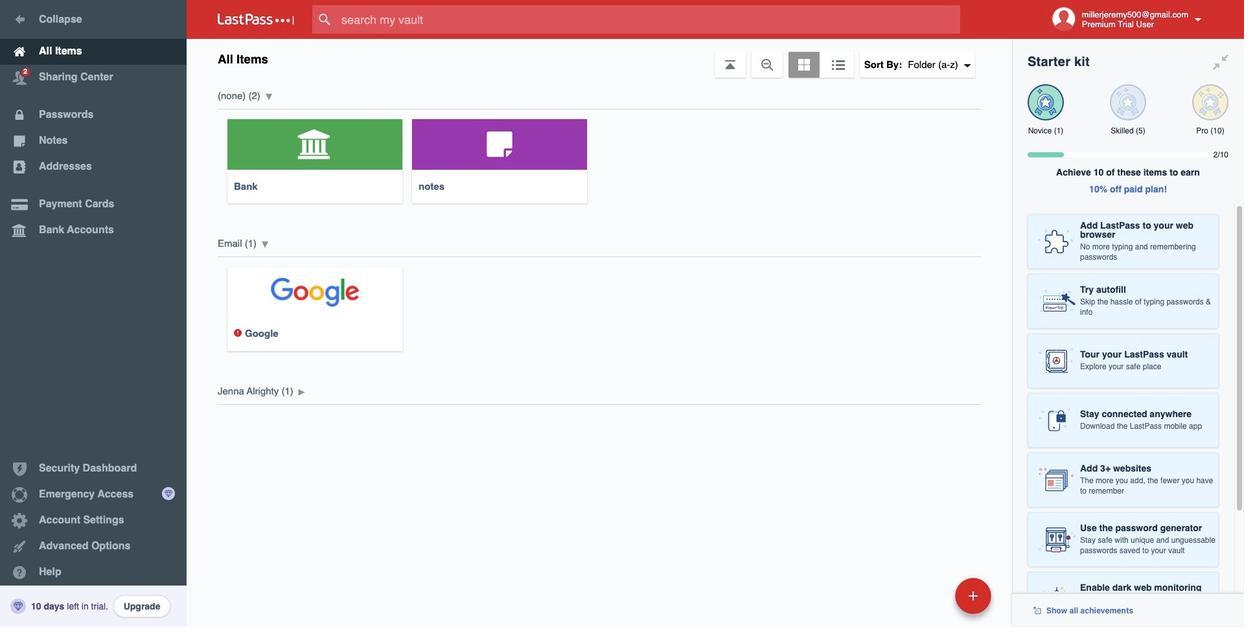 Task type: vqa. For each thing, say whether or not it's contained in the screenshot.
text box
no



Task type: describe. For each thing, give the bounding box(es) containing it.
new item element
[[866, 578, 996, 615]]

main navigation navigation
[[0, 0, 187, 628]]

vault options navigation
[[187, 39, 1013, 78]]



Task type: locate. For each thing, give the bounding box(es) containing it.
lastpass image
[[218, 14, 294, 25]]

search my vault text field
[[312, 5, 986, 34]]

new item navigation
[[866, 574, 1000, 628]]

Search search field
[[312, 5, 986, 34]]



